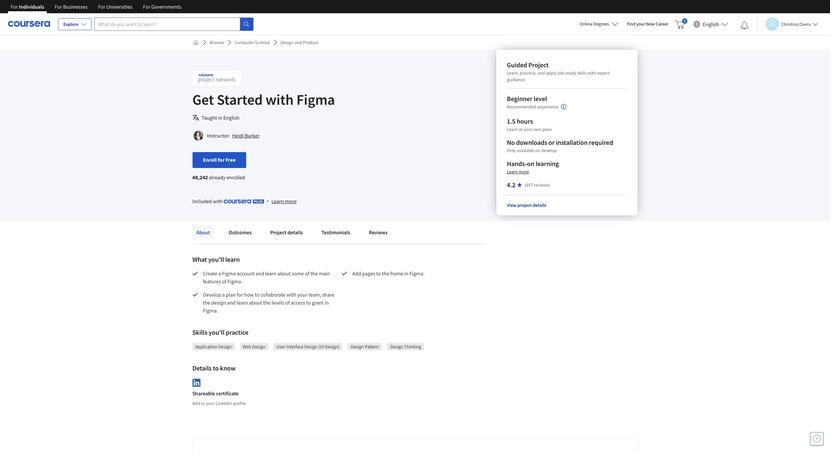 Task type: describe. For each thing, give the bounding box(es) containing it.
enroll for free button
[[192, 152, 246, 168]]

share
[[322, 291, 334, 298]]

grant
[[312, 299, 324, 306]]

(ui
[[318, 344, 324, 350]]

and inside design and product link
[[295, 39, 302, 45]]

career
[[656, 21, 669, 27]]

What do you want to learn? text field
[[94, 17, 240, 31]]

pages
[[362, 270, 375, 277]]

web
[[243, 344, 251, 350]]

0 horizontal spatial project
[[270, 229, 287, 236]]

beginner level
[[507, 94, 547, 103]]

instructor: heidi barker
[[207, 132, 260, 139]]

1 horizontal spatial figma
[[297, 90, 335, 109]]

learn more link for on
[[507, 169, 529, 175]]

english inside "english" button
[[703, 21, 719, 27]]

desktop
[[541, 147, 557, 153]]

browse link
[[207, 36, 227, 48]]

some
[[292, 270, 304, 277]]

shareable certificate
[[192, 390, 239, 397]]

to left know
[[213, 364, 219, 372]]

included with
[[192, 198, 224, 204]]

main
[[319, 270, 330, 277]]

find
[[627, 21, 636, 27]]

details to know
[[192, 364, 236, 372]]

a for plan
[[222, 291, 225, 298]]

1.5
[[507, 117, 516, 125]]

recommended
[[507, 104, 536, 110]]

your inside develop a plan for how to collaborate with your team, share the design and learn about the levels of access to grant in figma.
[[297, 291, 307, 298]]

how
[[244, 291, 254, 298]]

online
[[580, 21, 593, 27]]

job-
[[558, 70, 565, 76]]

english button
[[691, 13, 731, 35]]

2 horizontal spatial in
[[404, 270, 409, 277]]

beginner
[[507, 94, 532, 103]]

to down shareable
[[201, 400, 205, 406]]

downloads
[[516, 138, 547, 146]]

your down shareable certificate
[[206, 400, 215, 406]]

enroll for free
[[203, 156, 236, 163]]

0 vertical spatial figma.
[[410, 270, 425, 277]]

taught in english
[[202, 114, 240, 121]]

find your new career
[[627, 21, 669, 27]]

a for figma
[[218, 270, 221, 277]]

details
[[192, 364, 212, 372]]

guidance
[[507, 77, 525, 83]]

view
[[507, 202, 517, 208]]

skills
[[192, 328, 207, 336]]

information about difficulty level pre-requisites. image
[[561, 104, 566, 109]]

product
[[303, 39, 318, 45]]

learn,
[[507, 70, 519, 76]]

collaborate
[[260, 291, 285, 298]]

project
[[518, 202, 532, 208]]

profile
[[233, 400, 246, 406]]

shareable
[[192, 390, 215, 397]]

design thinking
[[390, 344, 421, 350]]

ready
[[565, 70, 576, 76]]

heidi
[[232, 132, 244, 139]]

with inside guided project learn, practice, and apply job-ready skills with expert guidance
[[588, 70, 596, 76]]

coursera project network image
[[192, 71, 241, 86]]

enroll
[[203, 156, 217, 163]]

home image
[[193, 40, 198, 45]]

governments
[[151, 3, 181, 10]]

figma inside create a figma account and learn about some of the main features of figma.
[[222, 270, 236, 277]]

expert
[[597, 70, 610, 76]]

about
[[196, 229, 210, 236]]

more inside hands-on learning learn more
[[519, 169, 529, 175]]

installation
[[556, 138, 588, 146]]

access
[[291, 299, 305, 306]]

develop
[[203, 291, 221, 298]]

find your new career link
[[624, 20, 672, 28]]

for for individuals
[[11, 3, 18, 10]]

your inside 1.5 hours learn at your own pace
[[524, 126, 532, 132]]

0 vertical spatial learn
[[225, 255, 240, 263]]

for inside button
[[218, 156, 225, 163]]

on inside no downloads or installation required only available on desktop
[[535, 147, 540, 153]]

and inside create a figma account and learn about some of the main features of figma.
[[256, 270, 264, 277]]

required
[[589, 138, 613, 146]]

get
[[192, 90, 214, 109]]

practice,
[[520, 70, 537, 76]]

you'll for what
[[208, 255, 224, 263]]

reviews link
[[365, 225, 392, 240]]

what
[[192, 255, 207, 263]]

pace
[[543, 126, 552, 132]]

design left the (ui
[[304, 344, 318, 350]]

design and product
[[281, 39, 318, 45]]

available
[[517, 147, 534, 153]]

degrees
[[594, 21, 609, 27]]

learn inside hands-on learning learn more
[[507, 169, 518, 175]]

certificate
[[216, 390, 239, 397]]

0 horizontal spatial details
[[288, 229, 303, 236]]

browse
[[210, 39, 224, 45]]

figma. inside develop a plan for how to collaborate with your team, share the design and learn about the levels of access to grant in figma.
[[203, 307, 218, 314]]

hands-on learning learn more
[[507, 159, 559, 175]]

create
[[203, 270, 217, 277]]

design left thinking
[[390, 344, 403, 350]]

science
[[255, 39, 270, 45]]

to right pages
[[376, 270, 381, 277]]

level
[[534, 94, 547, 103]]

christina
[[781, 21, 799, 27]]

computer
[[235, 39, 254, 45]]

the inside create a figma account and learn about some of the main features of figma.
[[310, 270, 318, 277]]

of inside develop a plan for how to collaborate with your team, share the design and learn about the levels of access to grant in figma.
[[285, 299, 290, 306]]

develop a plan for how to collaborate with your team, share the design and learn about the levels of access to grant in figma.
[[203, 291, 335, 314]]

you'll for skills
[[209, 328, 225, 336]]

computer science link
[[232, 36, 273, 48]]

outcomes
[[229, 229, 252, 236]]

for governments
[[143, 3, 181, 10]]

1 horizontal spatial details
[[533, 202, 547, 208]]

pattern
[[365, 344, 379, 350]]

design pattern
[[351, 344, 379, 350]]

0 horizontal spatial english
[[223, 114, 240, 121]]



Task type: locate. For each thing, give the bounding box(es) containing it.
1 vertical spatial learn more link
[[272, 197, 297, 205]]

2 vertical spatial learn
[[272, 198, 284, 204]]

user
[[277, 344, 285, 350]]

project details link
[[266, 225, 307, 240]]

you'll up "application design"
[[209, 328, 225, 336]]

design down skills you'll practice
[[218, 344, 232, 350]]

free
[[226, 156, 236, 163]]

english up instructor: heidi barker
[[223, 114, 240, 121]]

1 for from the left
[[11, 3, 18, 10]]

add for add to your linkedin profile
[[192, 400, 200, 406]]

more
[[519, 169, 529, 175], [285, 198, 297, 204]]

view project details link
[[507, 202, 547, 208]]

figma. down account
[[228, 278, 243, 285]]

and inside guided project learn, practice, and apply job-ready skills with expert guidance
[[538, 70, 545, 76]]

the left frame on the left bottom
[[382, 270, 389, 277]]

learn up account
[[225, 255, 240, 263]]

learn inside create a figma account and learn about some of the main features of figma.
[[265, 270, 277, 277]]

0 vertical spatial more
[[519, 169, 529, 175]]

0 vertical spatial details
[[533, 202, 547, 208]]

1 vertical spatial a
[[222, 291, 225, 298]]

1 vertical spatial add
[[192, 400, 200, 406]]

3 for from the left
[[98, 3, 105, 10]]

learn right •
[[272, 198, 284, 204]]

0 horizontal spatial learn more link
[[272, 197, 297, 205]]

your right "at"
[[524, 126, 532, 132]]

• learn more
[[267, 198, 297, 205]]

2 vertical spatial figma.
[[203, 307, 218, 314]]

0 vertical spatial add
[[352, 270, 361, 277]]

1 horizontal spatial project
[[529, 61, 549, 69]]

christina overa button
[[757, 17, 818, 31]]

in right frame on the left bottom
[[404, 270, 409, 277]]

a inside develop a plan for how to collaborate with your team, share the design and learn about the levels of access to grant in figma.
[[222, 291, 225, 298]]

you'll up create on the left
[[208, 255, 224, 263]]

1 horizontal spatial of
[[285, 299, 290, 306]]

show notifications image
[[741, 22, 749, 29]]

0 vertical spatial learn
[[507, 126, 518, 132]]

learn down the how
[[237, 299, 248, 306]]

learn inside • learn more
[[272, 198, 284, 204]]

and right account
[[256, 270, 264, 277]]

1 vertical spatial english
[[223, 114, 240, 121]]

coursera image
[[8, 19, 50, 29]]

None search field
[[94, 17, 254, 31]]

learn down hands-
[[507, 169, 518, 175]]

project inside guided project learn, practice, and apply job-ready skills with expert guidance
[[529, 61, 549, 69]]

2 vertical spatial of
[[285, 299, 290, 306]]

design left product
[[281, 39, 294, 45]]

project down • learn more
[[270, 229, 287, 236]]

on down available
[[527, 159, 534, 168]]

(657 reviews)
[[525, 182, 550, 188]]

1 vertical spatial you'll
[[209, 328, 225, 336]]

about down the how
[[249, 299, 262, 306]]

overa
[[799, 21, 811, 27]]

1 vertical spatial learn
[[507, 169, 518, 175]]

your up the access
[[297, 291, 307, 298]]

no downloads or installation required only available on desktop
[[507, 138, 613, 153]]

only
[[507, 147, 516, 153]]

design right web
[[252, 344, 265, 350]]

businesses
[[63, 3, 87, 10]]

0 horizontal spatial on
[[527, 159, 534, 168]]

skills
[[577, 70, 587, 76]]

and left apply on the top of page
[[538, 70, 545, 76]]

know
[[220, 364, 236, 372]]

0 vertical spatial you'll
[[208, 255, 224, 263]]

1 vertical spatial for
[[237, 291, 243, 298]]

guided project learn, practice, and apply job-ready skills with expert guidance
[[507, 61, 610, 83]]

enrolled
[[227, 174, 245, 181]]

about
[[278, 270, 291, 277], [249, 299, 262, 306]]

your
[[637, 21, 645, 27], [524, 126, 532, 132], [297, 291, 307, 298], [206, 400, 215, 406]]

thinking
[[404, 344, 421, 350]]

design and product link
[[278, 36, 321, 48]]

about inside create a figma account and learn about some of the main features of figma.
[[278, 270, 291, 277]]

account
[[237, 270, 255, 277]]

1 vertical spatial figma
[[222, 270, 236, 277]]

what you'll learn
[[192, 255, 240, 263]]

to
[[376, 270, 381, 277], [255, 291, 259, 298], [306, 299, 311, 306], [213, 364, 219, 372], [201, 400, 205, 406]]

at
[[519, 126, 523, 132]]

1 vertical spatial in
[[404, 270, 409, 277]]

figma
[[297, 90, 335, 109], [222, 270, 236, 277]]

testimonials
[[321, 229, 350, 236]]

0 vertical spatial project
[[529, 61, 549, 69]]

outcomes link
[[225, 225, 256, 240]]

for
[[11, 3, 18, 10], [55, 3, 62, 10], [98, 3, 105, 10], [143, 3, 150, 10]]

the left main
[[310, 270, 318, 277]]

1 horizontal spatial in
[[325, 299, 329, 306]]

and inside develop a plan for how to collaborate with your team, share the design and learn about the levels of access to grant in figma.
[[227, 299, 236, 306]]

add to your linkedin profile
[[192, 400, 246, 406]]

for left governments
[[143, 3, 150, 10]]

for universities
[[98, 3, 132, 10]]

universities
[[106, 3, 132, 10]]

about link
[[192, 225, 214, 240]]

0 horizontal spatial add
[[192, 400, 200, 406]]

1 horizontal spatial a
[[222, 291, 225, 298]]

2 for from the left
[[55, 3, 62, 10]]

for left businesses
[[55, 3, 62, 10]]

levels
[[272, 299, 284, 306]]

learn more link right •
[[272, 197, 297, 205]]

you'll
[[208, 255, 224, 263], [209, 328, 225, 336]]

computer science
[[235, 39, 270, 45]]

for left universities
[[98, 3, 105, 10]]

explore
[[63, 21, 79, 27]]

reviews
[[369, 229, 388, 236]]

2 vertical spatial in
[[325, 299, 329, 306]]

1 vertical spatial about
[[249, 299, 262, 306]]

started
[[217, 90, 263, 109]]

included
[[192, 198, 212, 204]]

add for add pages to the frame in figma.
[[352, 270, 361, 277]]

help center image
[[813, 435, 821, 443]]

learning
[[536, 159, 559, 168]]

in right taught
[[218, 114, 222, 121]]

interface
[[286, 344, 303, 350]]

for for businesses
[[55, 3, 62, 10]]

0 vertical spatial for
[[218, 156, 225, 163]]

hours
[[517, 117, 533, 125]]

for businesses
[[55, 3, 87, 10]]

1 vertical spatial of
[[222, 278, 226, 285]]

learn more link down hands-
[[507, 169, 529, 175]]

with inside develop a plan for how to collaborate with your team, share the design and learn about the levels of access to grant in figma.
[[287, 291, 296, 298]]

0 vertical spatial on
[[535, 147, 540, 153]]

figma.
[[410, 270, 425, 277], [228, 278, 243, 285], [203, 307, 218, 314]]

a inside create a figma account and learn about some of the main features of figma.
[[218, 270, 221, 277]]

frame
[[390, 270, 403, 277]]

0 vertical spatial figma
[[297, 90, 335, 109]]

view project details
[[507, 202, 547, 208]]

1 horizontal spatial add
[[352, 270, 361, 277]]

add down shareable
[[192, 400, 200, 406]]

0 horizontal spatial figma.
[[203, 307, 218, 314]]

user interface design (ui design)
[[277, 344, 340, 350]]

add left pages
[[352, 270, 361, 277]]

and left product
[[295, 39, 302, 45]]

testimonials link
[[318, 225, 354, 240]]

of right levels
[[285, 299, 290, 306]]

about inside develop a plan for how to collaborate with your team, share the design and learn about the levels of access to grant in figma.
[[249, 299, 262, 306]]

for for universities
[[98, 3, 105, 10]]

0 horizontal spatial for
[[218, 156, 225, 163]]

learn inside develop a plan for how to collaborate with your team, share the design and learn about the levels of access to grant in figma.
[[237, 299, 248, 306]]

learn up collaborate
[[265, 270, 277, 277]]

the down collaborate
[[263, 299, 271, 306]]

application
[[195, 344, 217, 350]]

reviews)
[[534, 182, 550, 188]]

1 vertical spatial on
[[527, 159, 534, 168]]

add
[[352, 270, 361, 277], [192, 400, 200, 406]]

2 horizontal spatial figma.
[[410, 270, 425, 277]]

0 horizontal spatial of
[[222, 278, 226, 285]]

1 vertical spatial details
[[288, 229, 303, 236]]

4 for from the left
[[143, 3, 150, 10]]

your right find
[[637, 21, 645, 27]]

1 horizontal spatial learn more link
[[507, 169, 529, 175]]

0 horizontal spatial figma
[[222, 270, 236, 277]]

0 vertical spatial english
[[703, 21, 719, 27]]

project up the practice, on the right top
[[529, 61, 549, 69]]

a left plan
[[222, 291, 225, 298]]

0 horizontal spatial about
[[249, 299, 262, 306]]

of right features
[[222, 278, 226, 285]]

own
[[533, 126, 542, 132]]

of right some
[[305, 270, 309, 277]]

0 horizontal spatial more
[[285, 198, 297, 204]]

0 vertical spatial learn more link
[[507, 169, 529, 175]]

skills you'll practice
[[192, 328, 248, 336]]

coursera plus image
[[224, 200, 264, 204]]

to right the how
[[255, 291, 259, 298]]

already
[[209, 174, 226, 181]]

more inside • learn more
[[285, 198, 297, 204]]

in inside develop a plan for how to collaborate with your team, share the design and learn about the levels of access to grant in figma.
[[325, 299, 329, 306]]

new
[[646, 21, 655, 27]]

with
[[588, 70, 596, 76], [266, 90, 294, 109], [213, 198, 223, 204], [287, 291, 296, 298]]

shopping cart: 1 item image
[[675, 18, 688, 29]]

2 horizontal spatial of
[[305, 270, 309, 277]]

figma. right frame on the left bottom
[[410, 270, 425, 277]]

taught
[[202, 114, 217, 121]]

4.2
[[507, 181, 516, 189]]

plan
[[226, 291, 236, 298]]

on down the downloads
[[535, 147, 540, 153]]

1 horizontal spatial english
[[703, 21, 719, 27]]

heidi barker image
[[193, 131, 203, 141]]

0 vertical spatial of
[[305, 270, 309, 277]]

barker
[[245, 132, 260, 139]]

online degrees button
[[575, 17, 624, 31]]

learn more link for learn
[[272, 197, 297, 205]]

and down plan
[[227, 299, 236, 306]]

for inside develop a plan for how to collaborate with your team, share the design and learn about the levels of access to grant in figma.
[[237, 291, 243, 298]]

team,
[[308, 291, 321, 298]]

to left grant
[[306, 299, 311, 306]]

more right •
[[285, 198, 297, 204]]

1 vertical spatial learn
[[265, 270, 277, 277]]

on inside hands-on learning learn more
[[527, 159, 534, 168]]

0 horizontal spatial a
[[218, 270, 221, 277]]

a right create on the left
[[218, 270, 221, 277]]

1 horizontal spatial more
[[519, 169, 529, 175]]

heidi barker link
[[232, 132, 260, 139]]

the
[[310, 270, 318, 277], [382, 270, 389, 277], [203, 299, 210, 306], [263, 299, 271, 306]]

design left pattern on the bottom left of page
[[351, 344, 364, 350]]

figma. down the design
[[203, 307, 218, 314]]

about left some
[[278, 270, 291, 277]]

english
[[703, 21, 719, 27], [223, 114, 240, 121]]

2 vertical spatial learn
[[237, 299, 248, 306]]

online degrees
[[580, 21, 609, 27]]

no
[[507, 138, 515, 146]]

for left free
[[218, 156, 225, 163]]

1 horizontal spatial about
[[278, 270, 291, 277]]

1 vertical spatial project
[[270, 229, 287, 236]]

web design
[[243, 344, 265, 350]]

recommended experience
[[507, 104, 559, 110]]

for for governments
[[143, 3, 150, 10]]

learn inside 1.5 hours learn at your own pace
[[507, 126, 518, 132]]

1 horizontal spatial figma.
[[228, 278, 243, 285]]

figma. inside create a figma account and learn about some of the main features of figma.
[[228, 278, 243, 285]]

for left the how
[[237, 291, 243, 298]]

learn more link
[[507, 169, 529, 175], [272, 197, 297, 205]]

(657
[[525, 182, 533, 188]]

for individuals
[[11, 3, 44, 10]]

0 horizontal spatial in
[[218, 114, 222, 121]]

for left individuals
[[11, 3, 18, 10]]

0 vertical spatial about
[[278, 270, 291, 277]]

48,242
[[192, 174, 208, 181]]

1 vertical spatial figma.
[[228, 278, 243, 285]]

english right shopping cart: 1 item image
[[703, 21, 719, 27]]

christina overa
[[781, 21, 811, 27]]

0 vertical spatial a
[[218, 270, 221, 277]]

learn down 1.5
[[507, 126, 518, 132]]

banner navigation
[[5, 0, 186, 13]]

the down develop
[[203, 299, 210, 306]]

1 horizontal spatial on
[[535, 147, 540, 153]]

in down share
[[325, 299, 329, 306]]

more down hands-
[[519, 169, 529, 175]]

1 vertical spatial more
[[285, 198, 297, 204]]

1 horizontal spatial for
[[237, 291, 243, 298]]

0 vertical spatial in
[[218, 114, 222, 121]]

•
[[267, 198, 269, 205]]



Task type: vqa. For each thing, say whether or not it's contained in the screenshot.
content
no



